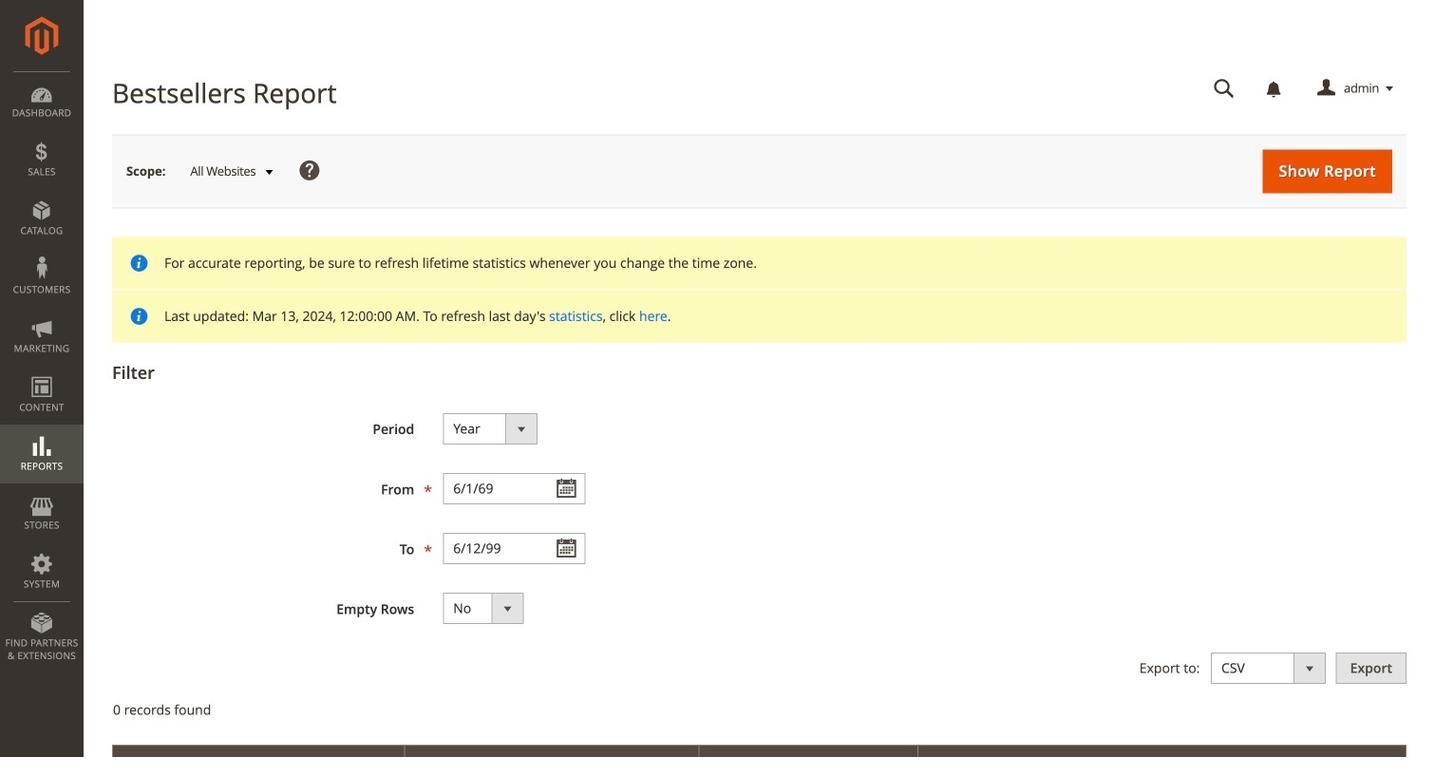 Task type: vqa. For each thing, say whether or not it's contained in the screenshot.
tab
no



Task type: locate. For each thing, give the bounding box(es) containing it.
None text field
[[1201, 72, 1248, 105], [443, 473, 585, 504], [443, 533, 585, 564], [1201, 72, 1248, 105], [443, 473, 585, 504], [443, 533, 585, 564]]

menu bar
[[0, 71, 84, 672]]



Task type: describe. For each thing, give the bounding box(es) containing it.
magento admin panel image
[[25, 16, 58, 55]]



